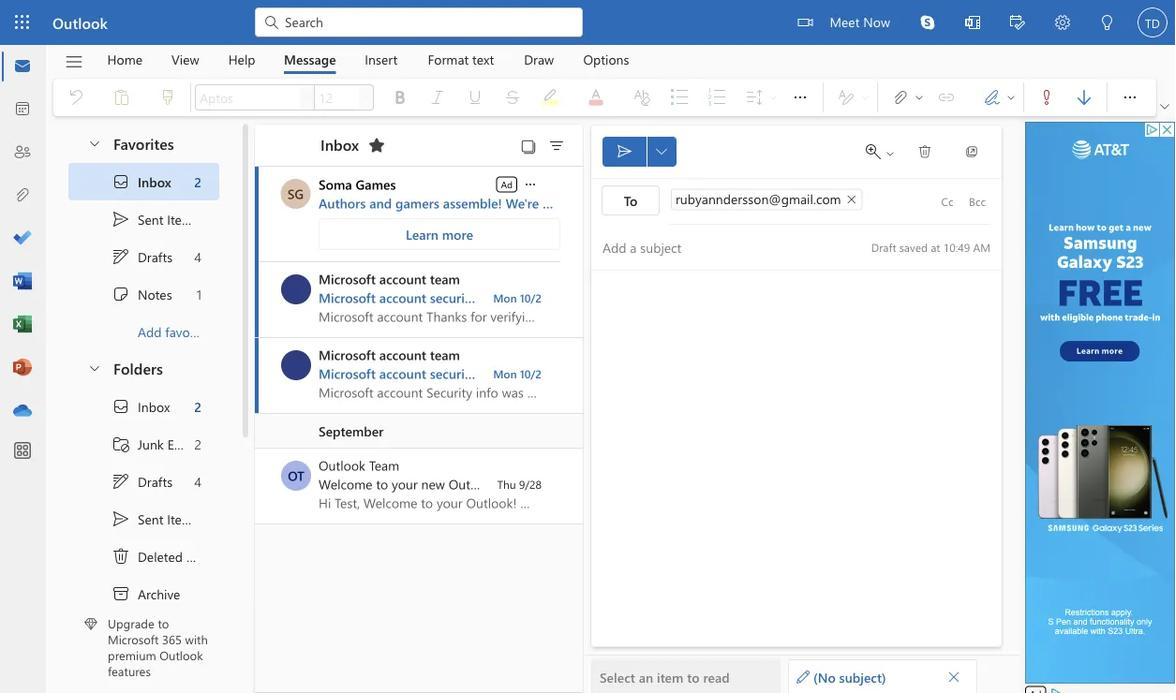 Task type: locate. For each thing, give the bounding box(es) containing it.
outlook right premium
[[160, 647, 203, 664]]

0 vertical spatial 
[[112, 247, 130, 266]]

reading pane main content
[[584, 117, 1021, 694]]

1 2 from the top
[[194, 173, 202, 191]]

 down 
[[112, 472, 130, 491]]

 for  dropdown button
[[523, 177, 538, 192]]

 button
[[516, 132, 542, 158]]

2 vertical spatial outlook
[[160, 647, 203, 664]]

1 vertical spatial mt
[[287, 357, 306, 374]]

sent inside favorites tree
[[138, 211, 164, 228]]

outlook for outlook
[[52, 12, 108, 32]]

include group
[[882, 79, 1020, 116]]

view
[[172, 51, 199, 68]]

0 vertical spatial  sent items
[[112, 210, 199, 229]]


[[112, 585, 130, 604]]

mon for was
[[493, 367, 517, 382]]

items inside favorites tree
[[167, 211, 199, 228]]

 tree item
[[68, 276, 219, 313]]

 right  'button'
[[1121, 88, 1140, 107]]

1  sent items from the top
[[112, 210, 199, 229]]

2 drafts from the top
[[138, 473, 173, 491]]

sent
[[138, 211, 164, 228], [138, 511, 164, 528]]

 drafts up  notes on the top
[[112, 247, 173, 266]]

0 vertical spatial mon
[[493, 291, 517, 306]]

 button
[[300, 84, 315, 111], [359, 84, 374, 111], [78, 126, 110, 160], [78, 351, 110, 385]]

mt up mt option
[[287, 281, 306, 298]]

1 vertical spatial mon
[[493, 367, 517, 382]]

inbox up " junk email 2"
[[138, 398, 170, 416]]

 tree item up junk
[[68, 388, 219, 426]]

 inbox inside favorites tree
[[112, 172, 171, 191]]

1 horizontal spatial  button
[[1157, 97, 1174, 116]]

 tree item
[[68, 538, 219, 576]]

1 mt from the top
[[287, 281, 306, 298]]

0 vertical spatial  tree item
[[68, 163, 219, 201]]

 up  'tree item'
[[112, 510, 130, 529]]

features
[[108, 663, 151, 680]]

0 vertical spatial 
[[918, 144, 933, 159]]


[[983, 88, 1002, 107]]

mon 10/2 up was
[[493, 291, 542, 306]]

1 team from the top
[[430, 270, 460, 288]]

2 info from the top
[[480, 365, 503, 382]]

september heading
[[255, 414, 583, 449]]

1 vertical spatial 
[[112, 397, 130, 416]]

0 vertical spatial team
[[430, 270, 460, 288]]

1 vertical spatial 4
[[194, 473, 202, 491]]

email
[[167, 436, 198, 453]]

1 horizontal spatial to
[[376, 476, 388, 493]]

0 vertical spatial microsoft account team image
[[281, 275, 311, 305]]

 tree item
[[68, 238, 219, 276], [68, 463, 219, 501]]

2 mon 10/2 from the top
[[493, 367, 542, 382]]

Font size text field
[[315, 86, 358, 109]]

4 for 
[[194, 248, 202, 266]]

inbox left  button
[[321, 134, 359, 154]]

item
[[657, 669, 684, 686]]

mon
[[493, 291, 517, 306], [493, 367, 517, 382]]

1 vertical spatial team
[[430, 346, 460, 364]]

 up the ""
[[112, 247, 130, 266]]

saved
[[900, 240, 928, 255]]

0 vertical spatial  tree item
[[68, 238, 219, 276]]

 notes
[[112, 285, 172, 304]]

1 vertical spatial  sent items
[[112, 510, 199, 529]]

 button
[[782, 79, 819, 116], [1112, 79, 1149, 116]]

1 microsoft account team from the top
[[319, 270, 460, 288]]

thu 9/28
[[498, 477, 542, 492]]

2 security from the top
[[430, 365, 476, 382]]

1  from the top
[[112, 210, 130, 229]]

upgrade to microsoft 365 with premium outlook features
[[108, 616, 208, 680]]

welcome
[[319, 476, 373, 493]]

2 right junk
[[195, 436, 202, 453]]

 
[[891, 88, 925, 107]]

10/2 down verification
[[520, 367, 542, 382]]

4 inside tree
[[194, 473, 202, 491]]

2 microsoft account team from the top
[[319, 346, 460, 364]]

 drafts down  tree item
[[112, 472, 173, 491]]

1 vertical spatial sent
[[138, 511, 164, 528]]

 button
[[542, 132, 572, 158]]

 tree item down junk
[[68, 463, 219, 501]]

0 vertical spatial 
[[1161, 102, 1170, 112]]


[[1011, 15, 1026, 30]]

 down the 
[[791, 88, 810, 107]]

1 vertical spatial drafts
[[138, 473, 173, 491]]

info left verification
[[480, 289, 503, 307]]

premium
[[108, 647, 156, 664]]

2  inbox from the top
[[112, 397, 170, 416]]

 right  
[[918, 144, 933, 159]]

 button
[[996, 0, 1041, 47]]

draft
[[872, 240, 897, 255]]

10/2
[[520, 291, 542, 306], [520, 367, 542, 382]]

0 vertical spatial 10/2
[[520, 291, 542, 306]]

Select a conversation checkbox
[[281, 461, 319, 491]]

1 4 from the top
[[194, 248, 202, 266]]

meet now
[[830, 13, 891, 30]]

0 vertical spatial items
[[167, 211, 199, 228]]

 button left folders
[[78, 351, 110, 385]]

 button left favorites
[[78, 126, 110, 160]]

 tree item down favorites
[[68, 163, 219, 201]]

outlook inside message list no conversations selected list box
[[319, 457, 366, 474]]

1 horizontal spatial  button
[[1112, 79, 1149, 116]]

2  from the top
[[112, 397, 130, 416]]

team up microsoft account security info was added
[[430, 346, 460, 364]]

soma games image
[[281, 179, 311, 209]]

outlook inside banner
[[52, 12, 108, 32]]

1 drafts from the top
[[138, 248, 173, 266]]

4 down email
[[194, 473, 202, 491]]

games
[[356, 176, 396, 193]]

favorites tree
[[68, 118, 219, 351]]

1 vertical spatial 
[[112, 510, 130, 529]]


[[112, 435, 130, 454]]

drafts inside favorites tree
[[138, 248, 173, 266]]

account up microsoft account security info verification
[[379, 270, 427, 288]]

to inside message list no conversations selected list box
[[376, 476, 388, 493]]

1  tree item from the top
[[68, 238, 219, 276]]

to inside upgrade to microsoft 365 with premium outlook features
[[158, 616, 169, 632]]

 up 
[[112, 397, 130, 416]]

 button right ''
[[1157, 97, 1174, 116]]

 inside favorites tree
[[112, 172, 130, 191]]

 for 
[[112, 247, 130, 266]]

account down learn
[[379, 289, 427, 307]]

0 vertical spatial mt
[[287, 281, 306, 298]]

 right 
[[656, 146, 667, 157]]

draw button
[[510, 45, 568, 74]]

1 vertical spatial info
[[480, 365, 503, 382]]

0 horizontal spatial to
[[158, 616, 169, 632]]

0 vertical spatial to
[[376, 476, 388, 493]]


[[797, 671, 810, 684]]

account right 'thu'
[[528, 476, 573, 493]]

notes
[[138, 286, 172, 303]]

2 horizontal spatial outlook
[[319, 457, 366, 474]]

0 vertical spatial security
[[430, 289, 476, 307]]

 inside reading pane main content
[[656, 146, 667, 157]]

1 vertical spatial security
[[430, 365, 476, 382]]

 sent items
[[112, 210, 199, 229], [112, 510, 199, 529]]

application containing outlook
[[0, 0, 1176, 694]]

1 vertical spatial microsoft account team image
[[281, 351, 311, 381]]

2 vertical spatial to
[[687, 669, 700, 686]]

4 up 1
[[194, 248, 202, 266]]

2 up email
[[194, 398, 202, 416]]

 button
[[1086, 0, 1131, 47]]


[[966, 15, 981, 30]]

 sent items inside tree
[[112, 510, 199, 529]]

1 vertical spatial outlook
[[319, 457, 366, 474]]

0 horizontal spatial 
[[112, 547, 130, 566]]

 button inside the favorites tree item
[[78, 126, 110, 160]]

outlook inside upgrade to microsoft 365 with premium outlook features
[[160, 647, 203, 664]]

mon up was
[[493, 291, 517, 306]]

0 vertical spatial 2
[[194, 173, 202, 191]]

items right deleted on the bottom of page
[[186, 548, 218, 566]]

2  button from the left
[[1112, 79, 1149, 116]]

2  from the top
[[112, 472, 130, 491]]

0 horizontal spatial outlook
[[52, 12, 108, 32]]

favorite
[[165, 323, 209, 341]]

team for was
[[430, 346, 460, 364]]

mon 10/2 down verification
[[493, 367, 542, 382]]

1 info from the top
[[480, 289, 503, 307]]

0 vertical spatial  tree item
[[68, 201, 219, 238]]

2  tree item from the top
[[68, 463, 219, 501]]

more
[[442, 226, 473, 243]]

1 security from the top
[[430, 289, 476, 307]]

1  tree item from the top
[[68, 163, 219, 201]]

inbox inside favorites tree
[[138, 173, 171, 191]]

 button
[[522, 175, 539, 193]]

security down the more
[[430, 289, 476, 307]]

 button
[[1066, 82, 1103, 112]]

 up 
[[112, 547, 130, 566]]

to
[[376, 476, 388, 493], [158, 616, 169, 632], [687, 669, 700, 686]]

1 vertical spatial microsoft account team
[[319, 346, 460, 364]]

mt for microsoft account security info was added
[[287, 357, 306, 374]]

microsoft account team down learn
[[319, 270, 460, 288]]

0 vertical spatial 
[[112, 172, 130, 191]]

0 vertical spatial outlook
[[52, 12, 108, 32]]

items up  deleted items
[[167, 511, 199, 528]]

0 vertical spatial drafts
[[138, 248, 173, 266]]

 tree item
[[68, 426, 219, 463]]

1  inbox from the top
[[112, 172, 171, 191]]

0 vertical spatial  drafts
[[112, 247, 173, 266]]

1 horizontal spatial 
[[1161, 102, 1170, 112]]

mt
[[287, 281, 306, 298], [287, 357, 306, 374]]

 for 
[[112, 472, 130, 491]]

mt down select a conversation checkbox
[[287, 357, 306, 374]]

 for 1st  tree item
[[112, 172, 130, 191]]

0 vertical spatial 4
[[194, 248, 202, 266]]

1 vertical spatial items
[[167, 511, 199, 528]]

0 horizontal spatial  button
[[647, 137, 677, 167]]

 right 
[[885, 148, 896, 159]]

2
[[194, 173, 202, 191], [194, 398, 202, 416], [195, 436, 202, 453]]

to down archive
[[158, 616, 169, 632]]

 right ''
[[1161, 102, 1170, 112]]

0 vertical spatial microsoft account team
[[319, 270, 460, 288]]

to down team
[[376, 476, 388, 493]]

2 vertical spatial 2
[[195, 436, 202, 453]]

 drafts for 
[[112, 472, 173, 491]]

an
[[639, 669, 654, 686]]

2 10/2 from the top
[[520, 367, 542, 382]]

1 vertical spatial  button
[[647, 137, 677, 167]]

 tree item down the favorites tree item
[[68, 201, 219, 238]]

365
[[162, 632, 182, 648]]

 button right  'button'
[[1112, 79, 1149, 116]]

1 vertical spatial  tree item
[[68, 463, 219, 501]]

0 vertical spatial 
[[112, 210, 130, 229]]

1 microsoft account team image from the top
[[281, 275, 311, 305]]

1 sent from the top
[[138, 211, 164, 228]]


[[798, 15, 813, 30]]

1 vertical spatial  drafts
[[112, 472, 173, 491]]

 sent items inside favorites tree
[[112, 210, 199, 229]]

0 horizontal spatial  button
[[782, 79, 819, 116]]

 inside '' button
[[918, 144, 933, 159]]

1 vertical spatial  tree item
[[68, 501, 219, 538]]

 inside  
[[1006, 92, 1017, 103]]


[[948, 671, 961, 684]]

sent up  'tree item'
[[138, 511, 164, 528]]

1  from the top
[[112, 247, 130, 266]]

 inside  'tree item'
[[112, 547, 130, 566]]

1 vertical spatial  inbox
[[112, 397, 170, 416]]

cc button
[[933, 187, 963, 217]]

2 vertical spatial inbox
[[138, 398, 170, 416]]

1 vertical spatial 
[[112, 472, 130, 491]]

10:49
[[944, 240, 970, 255]]


[[112, 247, 130, 266], [112, 472, 130, 491]]

mon left added
[[493, 367, 517, 382]]

onedrive image
[[13, 402, 32, 421]]

2  tree item from the top
[[68, 501, 219, 538]]

 sent items for first  tree item
[[112, 210, 199, 229]]

1 mon 10/2 from the top
[[493, 291, 542, 306]]

microsoft account team up microsoft account security info was added
[[319, 346, 460, 364]]

tab list containing home
[[93, 45, 644, 74]]

10/2 up was
[[520, 291, 542, 306]]

1 vertical spatial 
[[112, 547, 130, 566]]

 tree item up  notes on the top
[[68, 238, 219, 276]]

inbox down the favorites tree item
[[138, 173, 171, 191]]

to left read
[[687, 669, 700, 686]]

 inbox down folders tree item
[[112, 397, 170, 416]]

2 4 from the top
[[194, 473, 202, 491]]

outlook for outlook team
[[319, 457, 366, 474]]

2  tree item from the top
[[68, 388, 219, 426]]

 button right 
[[647, 137, 677, 167]]

drafts inside tree
[[138, 473, 173, 491]]

inbox
[[321, 134, 359, 154], [138, 173, 171, 191], [138, 398, 170, 416]]


[[791, 88, 810, 107], [1121, 88, 1140, 107], [523, 177, 538, 192]]

 inside dropdown button
[[523, 177, 538, 192]]

2  drafts from the top
[[112, 472, 173, 491]]

 button
[[906, 137, 944, 167]]

1 vertical spatial  tree item
[[68, 388, 219, 426]]

 right ad
[[523, 177, 538, 192]]

security left was
[[430, 365, 476, 382]]

 up the ""
[[112, 210, 130, 229]]

 drafts for 
[[112, 247, 173, 266]]

0 horizontal spatial 
[[523, 177, 538, 192]]

tree
[[68, 388, 219, 694]]

files image
[[13, 187, 32, 205]]

 tree item
[[68, 163, 219, 201], [68, 388, 219, 426]]

drafts up notes
[[138, 248, 173, 266]]

2 horizontal spatial 
[[1121, 88, 1140, 107]]

am
[[973, 240, 991, 255]]


[[262, 13, 281, 32]]

basic text group
[[195, 79, 819, 116]]

microsoft account team image down select a conversation checkbox
[[281, 351, 311, 381]]

2  sent items from the top
[[112, 510, 199, 529]]

0 vertical spatial inbox
[[321, 134, 359, 154]]

 inside basic text group
[[791, 88, 810, 107]]

2 mon from the top
[[493, 367, 517, 382]]

 button inside folders tree item
[[78, 351, 110, 385]]

 button down the 
[[782, 79, 819, 116]]

0 vertical spatial  button
[[1157, 97, 1174, 116]]

 sent items up notes
[[112, 210, 199, 229]]

new
[[421, 476, 445, 493]]

 sent items up deleted on the bottom of page
[[112, 510, 199, 529]]

0 vertical spatial  inbox
[[112, 172, 171, 191]]

0 vertical spatial info
[[480, 289, 503, 307]]

 inbox down the favorites tree item
[[112, 172, 171, 191]]

1 mon from the top
[[493, 291, 517, 306]]

0 vertical spatial sent
[[138, 211, 164, 228]]

soma games
[[319, 176, 396, 193]]

0 vertical spatial mon 10/2
[[493, 291, 542, 306]]

1 vertical spatial 2
[[194, 398, 202, 416]]

1 10/2 from the top
[[520, 291, 542, 306]]

 right 
[[1006, 92, 1017, 103]]

thu
[[498, 477, 516, 492]]

 inside tree
[[112, 397, 130, 416]]

Select a conversation checkbox
[[281, 351, 319, 381]]

microsoft
[[319, 270, 376, 288], [319, 289, 376, 307], [319, 346, 376, 364], [319, 365, 376, 382], [108, 632, 159, 648]]

tab list
[[93, 45, 644, 74]]

outlook up welcome
[[319, 457, 366, 474]]

3 2 from the top
[[195, 436, 202, 453]]

 button
[[951, 0, 996, 47]]

2 sent from the top
[[138, 511, 164, 528]]

sent up notes
[[138, 211, 164, 228]]

items up 1
[[167, 211, 199, 228]]

 drafts
[[112, 247, 173, 266], [112, 472, 173, 491]]


[[921, 15, 936, 30]]

bcc button
[[963, 187, 993, 217]]

1 vertical spatial mon 10/2
[[493, 367, 542, 382]]

2 vertical spatial items
[[186, 548, 218, 566]]

1 horizontal spatial outlook
[[160, 647, 203, 664]]

1
[[197, 286, 202, 303]]

1 horizontal spatial 
[[791, 88, 810, 107]]

1 vertical spatial 10/2
[[520, 367, 542, 382]]

account up microsoft account security info was added
[[379, 346, 427, 364]]

2 down the favorites tree item
[[194, 173, 202, 191]]

team up microsoft account security info verification
[[430, 270, 460, 288]]

microsoft account team image
[[281, 275, 311, 305], [281, 351, 311, 381]]

 inside favorites tree
[[112, 247, 130, 266]]

 tree item up deleted on the bottom of page
[[68, 501, 219, 538]]

items inside  deleted items
[[186, 548, 218, 566]]

 left favorites
[[87, 135, 102, 150]]

2 microsoft account team image from the top
[[281, 351, 311, 381]]

 
[[866, 144, 896, 159]]

to inside button
[[687, 669, 700, 686]]

drafts down " junk email 2"
[[138, 473, 173, 491]]


[[1161, 102, 1170, 112], [656, 146, 667, 157]]

2 2 from the top
[[194, 398, 202, 416]]

format text button
[[414, 45, 508, 74]]

2 inside favorites tree
[[194, 173, 202, 191]]

drafts for 
[[138, 248, 173, 266]]

info
[[480, 289, 503, 307], [480, 365, 503, 382]]

outlook team
[[319, 457, 400, 474]]

team for verification
[[430, 270, 460, 288]]

2 horizontal spatial to
[[687, 669, 700, 686]]

outlook up ""
[[52, 12, 108, 32]]

 right 
[[914, 92, 925, 103]]

1 vertical spatial inbox
[[138, 173, 171, 191]]

0 horizontal spatial 
[[656, 146, 667, 157]]

 tree item
[[68, 201, 219, 238], [68, 501, 219, 538]]

2 team from the top
[[430, 346, 460, 364]]

info left was
[[480, 365, 503, 382]]

2 mt from the top
[[287, 357, 306, 374]]

mt inside select a conversation checkbox
[[287, 281, 306, 298]]

1 horizontal spatial 
[[918, 144, 933, 159]]

1  drafts from the top
[[112, 247, 173, 266]]

 (no subject)
[[797, 669, 886, 686]]

 inbox inside tree
[[112, 397, 170, 416]]

 drafts inside favorites tree
[[112, 247, 173, 266]]

microsoft account team image up mt option
[[281, 275, 311, 305]]

 sent items for first  tree item from the bottom
[[112, 510, 199, 529]]

 down the favorites tree item
[[112, 172, 130, 191]]

4 inside favorites tree
[[194, 248, 202, 266]]

1 vertical spatial to
[[158, 616, 169, 632]]

microsoft account security info was added
[[319, 365, 571, 382]]

more apps image
[[13, 442, 32, 461]]

 left folders
[[87, 360, 102, 375]]

10/2 for verification
[[520, 291, 542, 306]]

1 vertical spatial 
[[656, 146, 667, 157]]

1  from the top
[[112, 172, 130, 191]]

application
[[0, 0, 1176, 694]]

mt inside option
[[287, 357, 306, 374]]



Task type: describe. For each thing, give the bounding box(es) containing it.
 tree item for 
[[68, 238, 219, 276]]

premium features image
[[84, 618, 97, 631]]

message list section
[[255, 120, 583, 693]]

deleted
[[138, 548, 183, 566]]

 button
[[362, 130, 392, 160]]

 right font size text field
[[361, 92, 372, 103]]

 button inside reading pane main content
[[647, 137, 677, 167]]

folders tree item
[[68, 351, 219, 388]]

 search field
[[255, 0, 583, 42]]

bcc
[[969, 194, 986, 209]]

mail image
[[13, 57, 32, 76]]

options button
[[569, 45, 643, 74]]

tree containing 
[[68, 388, 219, 694]]

Add a subject text field
[[592, 232, 855, 262]]

with
[[185, 632, 208, 648]]

clipboard group
[[57, 79, 187, 116]]


[[112, 285, 130, 304]]

 
[[983, 88, 1017, 107]]

security for verification
[[430, 289, 476, 307]]

mon for verification
[[493, 291, 517, 306]]

 for first  tree item from the bottom of the 'application' containing outlook
[[112, 397, 130, 416]]

mt for microsoft account security info verification
[[287, 281, 306, 298]]

 inside  
[[885, 148, 896, 159]]

your
[[392, 476, 418, 493]]

welcome to your new outlook.com account
[[319, 476, 573, 493]]

subject)
[[840, 669, 886, 686]]

view button
[[158, 45, 213, 74]]

now
[[864, 13, 891, 30]]


[[547, 137, 566, 156]]

to
[[624, 192, 638, 209]]

 tree item
[[68, 576, 219, 613]]

 button
[[1028, 82, 1066, 112]]

select an item to read button
[[592, 660, 781, 694]]

powerpoint image
[[13, 359, 32, 378]]

9/28
[[519, 477, 542, 492]]

read
[[704, 669, 730, 686]]


[[1056, 15, 1071, 30]]

upgrade
[[108, 616, 155, 632]]

add
[[138, 323, 162, 341]]

outlook banner
[[0, 0, 1176, 47]]

 for first  popup button from left
[[791, 88, 810, 107]]

inbox inside inbox 
[[321, 134, 359, 154]]

 for second  popup button from left
[[1121, 88, 1140, 107]]

tab list inside 'application'
[[93, 45, 644, 74]]

add favorite
[[138, 323, 209, 341]]

select
[[600, 669, 635, 686]]

insert
[[365, 51, 398, 68]]


[[891, 88, 910, 107]]

2 for 1st  tree item
[[194, 173, 202, 191]]

to for your
[[376, 476, 388, 493]]

 inside favorites tree
[[112, 210, 130, 229]]

home
[[107, 51, 142, 68]]

Select a conversation checkbox
[[281, 275, 319, 305]]

people image
[[13, 143, 32, 162]]

left-rail-appbar navigation
[[4, 45, 41, 433]]

items for  'tree item'
[[186, 548, 218, 566]]

mon 10/2 for verification
[[493, 291, 542, 306]]

learn more
[[406, 226, 473, 243]]

options
[[584, 51, 629, 68]]

Search field
[[283, 12, 572, 31]]

microsoft account team image for microsoft account security info verification
[[281, 275, 311, 305]]


[[1075, 88, 1094, 107]]

account up "september" heading
[[379, 365, 427, 382]]

 inside folders tree item
[[87, 360, 102, 375]]

info for verification
[[480, 289, 503, 307]]

 button right font size text field
[[359, 84, 374, 111]]

 for  deleted items
[[112, 547, 130, 566]]

format
[[428, 51, 469, 68]]


[[618, 144, 633, 159]]

(no
[[814, 669, 836, 686]]


[[866, 144, 881, 159]]

 button
[[1041, 0, 1086, 47]]

items for first  tree item
[[167, 211, 199, 228]]

 tree item for 
[[68, 463, 219, 501]]

learn
[[406, 226, 439, 243]]

security for was
[[430, 365, 476, 382]]

select an item to read
[[600, 669, 730, 686]]

 for topmost  popup button
[[1161, 102, 1170, 112]]

 inside the  
[[914, 92, 925, 103]]

folders
[[113, 358, 163, 378]]

1  tree item from the top
[[68, 201, 219, 238]]

microsoft account team for microsoft account security info was added
[[319, 346, 460, 364]]

message
[[284, 51, 336, 68]]

 button
[[603, 137, 648, 167]]


[[1038, 88, 1056, 107]]

to button
[[602, 186, 660, 216]]

 button
[[941, 664, 967, 690]]

2  from the top
[[112, 510, 130, 529]]

favorites
[[113, 133, 174, 153]]

 button
[[953, 137, 991, 167]]

ot
[[288, 467, 305, 485]]

format text
[[428, 51, 494, 68]]

 for 
[[918, 144, 933, 159]]

td image
[[1138, 7, 1168, 37]]

added
[[533, 365, 571, 382]]

tags group
[[1028, 79, 1103, 112]]

To text field
[[669, 189, 933, 214]]

 button
[[55, 46, 93, 78]]

 archive
[[112, 585, 180, 604]]

to for microsoft
[[158, 616, 169, 632]]

mon 10/2 for was
[[493, 367, 542, 382]]

microsoft account team for microsoft account security info verification
[[319, 270, 460, 288]]

favorites tree item
[[68, 126, 219, 163]]

 button
[[906, 0, 951, 45]]

archive
[[138, 586, 180, 603]]

microsoft account team image for microsoft account security info was added
[[281, 351, 311, 381]]

outlook link
[[52, 0, 108, 45]]

message list no conversations selected list box
[[255, 167, 583, 693]]

help
[[228, 51, 255, 68]]

outlook team image
[[281, 461, 311, 491]]

drafts for 
[[138, 473, 173, 491]]


[[367, 136, 386, 155]]

microsoft inside upgrade to microsoft 365 with premium outlook features
[[108, 632, 159, 648]]

rubyanndersson@gmail.com button
[[671, 189, 863, 210]]

meet
[[830, 13, 860, 30]]


[[64, 52, 84, 72]]

to do image
[[13, 230, 32, 248]]

september
[[319, 423, 384, 440]]

 button down message "button"
[[300, 84, 315, 111]]

1  button from the left
[[782, 79, 819, 116]]

draw
[[524, 51, 554, 68]]

set your advertising preferences image
[[1049, 687, 1064, 694]]

at
[[931, 240, 941, 255]]

 for  popup button inside the reading pane main content
[[656, 146, 667, 157]]

help button
[[214, 45, 270, 74]]

 deleted items
[[112, 547, 218, 566]]

 left font size text field
[[302, 92, 313, 103]]

4 for 
[[194, 473, 202, 491]]

 junk email 2
[[112, 435, 202, 454]]

2 for first  tree item from the bottom of the 'application' containing outlook
[[194, 398, 202, 416]]

inbox heading
[[296, 125, 392, 166]]

2 inside " junk email 2"
[[195, 436, 202, 453]]


[[965, 144, 980, 159]]

10/2 for was
[[520, 367, 542, 382]]

word image
[[13, 273, 32, 292]]


[[1101, 15, 1116, 30]]

inbox 
[[321, 134, 386, 155]]

Font text field
[[196, 86, 299, 109]]


[[520, 138, 537, 155]]

insert button
[[351, 45, 412, 74]]

text
[[473, 51, 494, 68]]

add favorite tree item
[[68, 313, 219, 351]]

 inside the favorites tree item
[[87, 135, 102, 150]]

message button
[[270, 45, 350, 74]]

info for was
[[480, 365, 503, 382]]

calendar image
[[13, 100, 32, 119]]

items for first  tree item from the bottom
[[167, 511, 199, 528]]

cc
[[942, 194, 954, 209]]

excel image
[[13, 316, 32, 335]]

soma
[[319, 176, 352, 193]]



Task type: vqa. For each thing, say whether or not it's contained in the screenshot.


